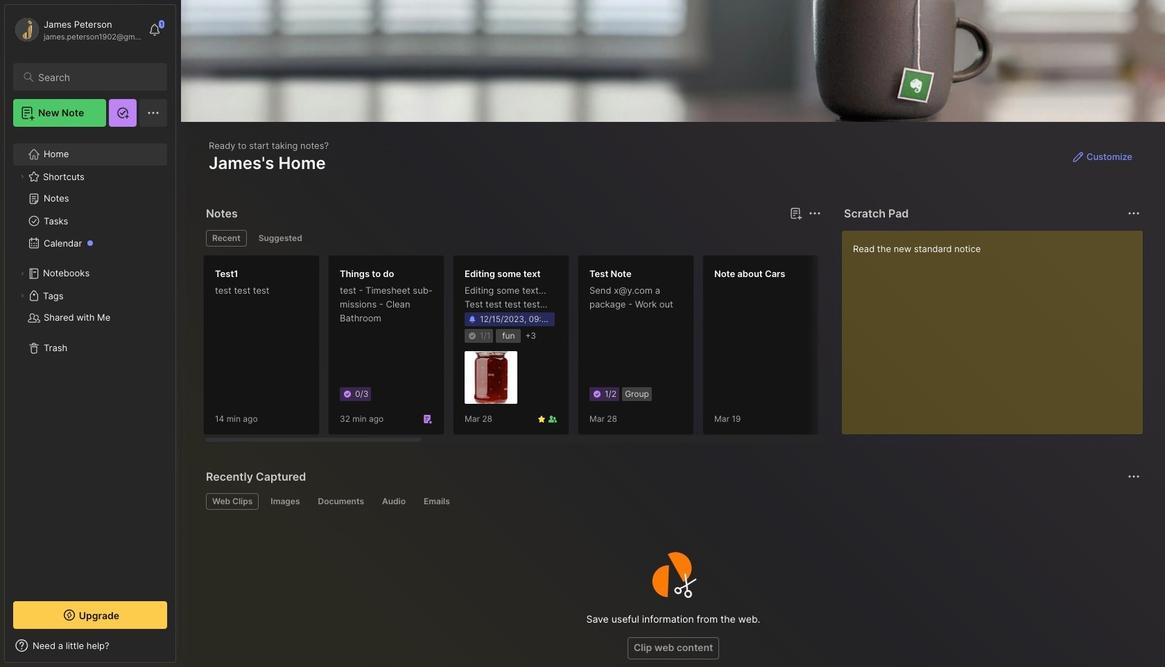Task type: locate. For each thing, give the bounding box(es) containing it.
main element
[[0, 0, 180, 668]]

None search field
[[38, 69, 155, 85]]

0 vertical spatial more actions image
[[1126, 205, 1142, 222]]

tab list
[[206, 230, 819, 247], [206, 494, 1138, 510]]

More actions field
[[805, 204, 825, 223], [1124, 204, 1144, 223], [1124, 467, 1144, 487]]

tree inside main "element"
[[5, 135, 175, 590]]

none search field inside main "element"
[[38, 69, 155, 85]]

click to collapse image
[[175, 642, 186, 659]]

1 vertical spatial tab list
[[206, 494, 1138, 510]]

tab
[[206, 230, 247, 247], [252, 230, 308, 247], [206, 494, 259, 510], [264, 494, 306, 510], [312, 494, 370, 510], [376, 494, 412, 510], [418, 494, 456, 510]]

Start writing… text field
[[853, 231, 1142, 424]]

expand notebooks image
[[18, 270, 26, 278]]

tree
[[5, 135, 175, 590]]

1 tab list from the top
[[206, 230, 819, 247]]

0 vertical spatial tab list
[[206, 230, 819, 247]]

row group
[[203, 255, 1165, 444]]

more actions image
[[1126, 205, 1142, 222], [1126, 469, 1142, 486]]

1 more actions image from the top
[[1126, 205, 1142, 222]]

1 vertical spatial more actions image
[[1126, 469, 1142, 486]]



Task type: describe. For each thing, give the bounding box(es) containing it.
Account field
[[13, 16, 141, 44]]

WHAT'S NEW field
[[5, 635, 175, 658]]

Search text field
[[38, 71, 155, 84]]

expand tags image
[[18, 292, 26, 300]]

2 tab list from the top
[[206, 494, 1138, 510]]

thumbnail image
[[465, 352, 517, 405]]

more actions image
[[807, 205, 823, 222]]

2 more actions image from the top
[[1126, 469, 1142, 486]]



Task type: vqa. For each thing, say whether or not it's contained in the screenshot.
2nd More actions image from right
yes



